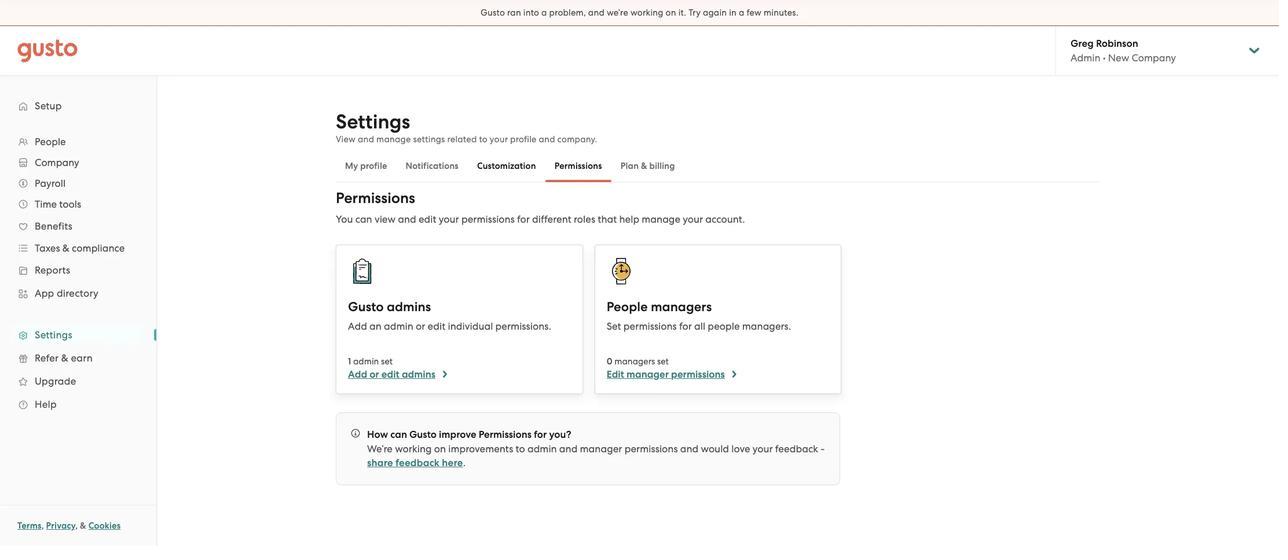 Task type: vqa. For each thing, say whether or not it's contained in the screenshot.
second check image from the bottom of the COMPANY ADDRESSES "list"
no



Task type: locate. For each thing, give the bounding box(es) containing it.
how
[[367, 429, 388, 441]]

company up the payroll
[[35, 157, 79, 169]]

1 vertical spatial gusto
[[348, 299, 384, 315]]

0 horizontal spatial ,
[[42, 521, 44, 532]]

1 vertical spatial on
[[434, 444, 446, 455]]

0 vertical spatial can
[[355, 214, 372, 225]]

profile
[[510, 134, 537, 145], [360, 161, 387, 171]]

0 horizontal spatial or
[[370, 369, 379, 381]]

your inside how can gusto improve permissions for you? we're working on improvements to admin and manager permissions and would love your feedback - share feedback here .
[[753, 444, 773, 455]]

edit left individual
[[428, 321, 446, 333]]

1 vertical spatial working
[[395, 444, 432, 455]]

for left the all
[[679, 321, 692, 333]]

gusto up an
[[348, 299, 384, 315]]

2 vertical spatial gusto
[[410, 429, 437, 441]]

people
[[35, 136, 66, 148], [607, 299, 648, 315]]

1 set from the left
[[381, 357, 393, 367]]

permissions up improvements
[[479, 429, 532, 441]]

1 vertical spatial admins
[[402, 369, 436, 381]]

set
[[381, 357, 393, 367], [657, 357, 669, 367]]

add down 1
[[348, 369, 367, 381]]

settings view and manage settings related to your profile and company.
[[336, 110, 597, 145]]

1 horizontal spatial or
[[416, 321, 425, 333]]

related
[[447, 134, 477, 145]]

managers inside 0 managers set edit manager permissions
[[615, 357, 655, 367]]

0 horizontal spatial working
[[395, 444, 432, 455]]

0 horizontal spatial admin
[[353, 357, 379, 367]]

1 vertical spatial for
[[679, 321, 692, 333]]

for left different
[[517, 214, 530, 225]]

set right 0 at the left of page
[[657, 357, 669, 367]]

into
[[524, 8, 539, 18]]

set inside 0 managers set edit manager permissions
[[657, 357, 669, 367]]

or right an
[[416, 321, 425, 333]]

2 horizontal spatial gusto
[[481, 8, 505, 18]]

managers
[[651, 299, 712, 315], [615, 357, 655, 367]]

customization button
[[468, 152, 546, 180]]

set down an
[[381, 357, 393, 367]]

company inside dropdown button
[[35, 157, 79, 169]]

on up here
[[434, 444, 446, 455]]

permissions down the company.
[[555, 161, 602, 171]]

working up share feedback here link
[[395, 444, 432, 455]]

app
[[35, 288, 54, 299]]

managers.
[[743, 321, 791, 333]]

people
[[708, 321, 740, 333]]

taxes & compliance
[[35, 243, 125, 254]]

1
[[348, 357, 351, 367]]

feedback left here
[[396, 458, 440, 470]]

manage inside "settings view and manage settings related to your profile and company."
[[377, 134, 411, 145]]

settings tabs tab list
[[336, 150, 1101, 182]]

edit inside 1 admin set add or edit admins
[[382, 369, 400, 381]]

gusto ran into a problem, and we're working on it. try again in a few minutes.
[[481, 8, 799, 18]]

or down an
[[370, 369, 379, 381]]

gusto admins add an admin or edit individual permissions.
[[348, 299, 551, 333]]

settings up refer
[[35, 330, 72, 341]]

set for admins
[[381, 357, 393, 367]]

1 vertical spatial company
[[35, 157, 79, 169]]

1 horizontal spatial can
[[391, 429, 407, 441]]

on
[[666, 8, 676, 18], [434, 444, 446, 455]]

1 vertical spatial or
[[370, 369, 379, 381]]

help link
[[12, 395, 145, 415]]

permissions inside how can gusto improve permissions for you? we're working on improvements to admin and manager permissions and would love your feedback - share feedback here .
[[625, 444, 678, 455]]

directory
[[57, 288, 98, 299]]

people inside dropdown button
[[35, 136, 66, 148]]

can
[[355, 214, 372, 225], [391, 429, 407, 441]]

admins inside 1 admin set add or edit admins
[[402, 369, 436, 381]]

0 vertical spatial manager
[[627, 369, 669, 381]]

0 horizontal spatial set
[[381, 357, 393, 367]]

1 vertical spatial manager
[[580, 444, 622, 455]]

-
[[821, 444, 825, 455]]

benefits
[[35, 221, 72, 232]]

2 vertical spatial admin
[[528, 444, 557, 455]]

1 horizontal spatial working
[[631, 8, 664, 18]]

admins
[[387, 299, 431, 315], [402, 369, 436, 381]]

for inside people managers set permissions for all people managers.
[[679, 321, 692, 333]]

feedback
[[776, 444, 819, 455], [396, 458, 440, 470]]

to right improvements
[[516, 444, 525, 455]]

0 vertical spatial settings
[[336, 110, 410, 134]]

gusto left ran
[[481, 8, 505, 18]]

settings for settings
[[35, 330, 72, 341]]

new
[[1109, 52, 1130, 64]]

1 vertical spatial to
[[516, 444, 525, 455]]

& inside plan & billing button
[[641, 161, 648, 171]]

,
[[42, 521, 44, 532], [75, 521, 78, 532]]

benefits link
[[12, 216, 145, 237]]

an
[[370, 321, 382, 333]]

1 horizontal spatial gusto
[[410, 429, 437, 441]]

working right we're
[[631, 8, 664, 18]]

1 horizontal spatial company
[[1132, 52, 1177, 64]]

ran
[[507, 8, 521, 18]]

settings
[[413, 134, 445, 145]]

2 vertical spatial permissions
[[479, 429, 532, 441]]

refer & earn
[[35, 353, 93, 364]]

2 add from the top
[[348, 369, 367, 381]]

we're
[[367, 444, 393, 455]]

to right related
[[479, 134, 488, 145]]

we're
[[607, 8, 629, 18]]

my profile
[[345, 161, 387, 171]]

setup link
[[12, 96, 145, 116]]

1 horizontal spatial manage
[[642, 214, 681, 225]]

0 horizontal spatial a
[[542, 8, 547, 18]]

0 horizontal spatial on
[[434, 444, 446, 455]]

and
[[588, 8, 605, 18], [358, 134, 374, 145], [539, 134, 555, 145], [398, 214, 416, 225], [560, 444, 578, 455], [681, 444, 699, 455]]

1 horizontal spatial on
[[666, 8, 676, 18]]

profile up customization button
[[510, 134, 537, 145]]

, left privacy
[[42, 521, 44, 532]]

1 horizontal spatial people
[[607, 299, 648, 315]]

0 horizontal spatial permissions
[[336, 189, 415, 207]]

2 vertical spatial for
[[534, 429, 547, 441]]

settings up view
[[336, 110, 410, 134]]

0 horizontal spatial can
[[355, 214, 372, 225]]

0 horizontal spatial gusto
[[348, 299, 384, 315]]

people inside people managers set permissions for all people managers.
[[607, 299, 648, 315]]

1 horizontal spatial for
[[534, 429, 547, 441]]

profile right my at the top of the page
[[360, 161, 387, 171]]

1 vertical spatial admin
[[353, 357, 379, 367]]

manage
[[377, 134, 411, 145], [642, 214, 681, 225]]

can right 'you'
[[355, 214, 372, 225]]

notifications button
[[397, 152, 468, 180]]

1 add from the top
[[348, 321, 367, 333]]

problem,
[[549, 8, 586, 18]]

, left cookies button
[[75, 521, 78, 532]]

managers for 0
[[615, 357, 655, 367]]

permissions inside people managers set permissions for all people managers.
[[624, 321, 677, 333]]

add inside 1 admin set add or edit admins
[[348, 369, 367, 381]]

1 horizontal spatial settings
[[336, 110, 410, 134]]

0 vertical spatial managers
[[651, 299, 712, 315]]

settings inside "settings view and manage settings related to your profile and company."
[[336, 110, 410, 134]]

company
[[1132, 52, 1177, 64], [35, 157, 79, 169]]

your up customization
[[490, 134, 508, 145]]

managers up the all
[[651, 299, 712, 315]]

taxes
[[35, 243, 60, 254]]

profile inside "settings view and manage settings related to your profile and company."
[[510, 134, 537, 145]]

add left an
[[348, 321, 367, 333]]

set inside 1 admin set add or edit admins
[[381, 357, 393, 367]]

settings inside gusto navigation element
[[35, 330, 72, 341]]

1 horizontal spatial feedback
[[776, 444, 819, 455]]

a right in
[[739, 8, 745, 18]]

1 vertical spatial feedback
[[396, 458, 440, 470]]

1 horizontal spatial manager
[[627, 369, 669, 381]]

your left account.
[[683, 214, 703, 225]]

settings
[[336, 110, 410, 134], [35, 330, 72, 341]]

terms
[[17, 521, 42, 532]]

gusto up share feedback here link
[[410, 429, 437, 441]]

2 set from the left
[[657, 357, 669, 367]]

1 horizontal spatial ,
[[75, 521, 78, 532]]

2 horizontal spatial admin
[[528, 444, 557, 455]]

manage left settings
[[377, 134, 411, 145]]

0 horizontal spatial to
[[479, 134, 488, 145]]

admin down you?
[[528, 444, 557, 455]]

2 horizontal spatial for
[[679, 321, 692, 333]]

your right love
[[753, 444, 773, 455]]

manager inside how can gusto improve permissions for you? we're working on improvements to admin and manager permissions and would love your feedback - share feedback here .
[[580, 444, 622, 455]]

& inside the taxes & compliance dropdown button
[[62, 243, 69, 254]]

1 horizontal spatial a
[[739, 8, 745, 18]]

0 vertical spatial admins
[[387, 299, 431, 315]]

permissions
[[555, 161, 602, 171], [336, 189, 415, 207], [479, 429, 532, 441]]

payroll
[[35, 178, 66, 189]]

list
[[0, 132, 156, 417]]

managers inside people managers set permissions for all people managers.
[[651, 299, 712, 315]]

0 vertical spatial add
[[348, 321, 367, 333]]

a
[[542, 8, 547, 18], [739, 8, 745, 18]]

can for how
[[391, 429, 407, 441]]

manager
[[627, 369, 669, 381], [580, 444, 622, 455]]

your
[[490, 134, 508, 145], [439, 214, 459, 225], [683, 214, 703, 225], [753, 444, 773, 455]]

settings link
[[12, 325, 145, 346]]

1 vertical spatial add
[[348, 369, 367, 381]]

0 vertical spatial for
[[517, 214, 530, 225]]

0 vertical spatial permissions
[[555, 161, 602, 171]]

0 vertical spatial or
[[416, 321, 425, 333]]

0 vertical spatial manage
[[377, 134, 411, 145]]

a right into
[[542, 8, 547, 18]]

managers up edit
[[615, 357, 655, 367]]

terms , privacy , & cookies
[[17, 521, 121, 532]]

minutes.
[[764, 8, 799, 18]]

help
[[35, 399, 57, 411]]

gusto for ran
[[481, 8, 505, 18]]

0 horizontal spatial manage
[[377, 134, 411, 145]]

can right how
[[391, 429, 407, 441]]

upgrade
[[35, 376, 76, 388]]

1 vertical spatial settings
[[35, 330, 72, 341]]

0 horizontal spatial feedback
[[396, 458, 440, 470]]

0 horizontal spatial company
[[35, 157, 79, 169]]

gusto inside gusto admins add an admin or edit individual permissions.
[[348, 299, 384, 315]]

0 horizontal spatial profile
[[360, 161, 387, 171]]

company right new on the top right of the page
[[1132, 52, 1177, 64]]

1 vertical spatial profile
[[360, 161, 387, 171]]

& right taxes
[[62, 243, 69, 254]]

2 vertical spatial edit
[[382, 369, 400, 381]]

1 vertical spatial managers
[[615, 357, 655, 367]]

working
[[631, 8, 664, 18], [395, 444, 432, 455]]

manage right help
[[642, 214, 681, 225]]

0 horizontal spatial people
[[35, 136, 66, 148]]

my
[[345, 161, 358, 171]]

people for people
[[35, 136, 66, 148]]

admin right an
[[384, 321, 414, 333]]

1 horizontal spatial admin
[[384, 321, 414, 333]]

1 vertical spatial people
[[607, 299, 648, 315]]

0 vertical spatial company
[[1132, 52, 1177, 64]]

profile inside button
[[360, 161, 387, 171]]

& right plan
[[641, 161, 648, 171]]

0 vertical spatial to
[[479, 134, 488, 145]]

1 horizontal spatial set
[[657, 357, 669, 367]]

& left earn
[[61, 353, 68, 364]]

notifications
[[406, 161, 459, 171]]

edit right view
[[419, 214, 437, 225]]

1 horizontal spatial profile
[[510, 134, 537, 145]]

on inside how can gusto improve permissions for you? we're working on improvements to admin and manager permissions and would love your feedback - share feedback here .
[[434, 444, 446, 455]]

1 , from the left
[[42, 521, 44, 532]]

or inside 1 admin set add or edit admins
[[370, 369, 379, 381]]

0 vertical spatial profile
[[510, 134, 537, 145]]

& inside refer & earn link
[[61, 353, 68, 364]]

set for managers
[[657, 357, 669, 367]]

permissions up view
[[336, 189, 415, 207]]

add inside gusto admins add an admin or edit individual permissions.
[[348, 321, 367, 333]]

people up the company dropdown button
[[35, 136, 66, 148]]

1 vertical spatial can
[[391, 429, 407, 441]]

roles
[[574, 214, 596, 225]]

people managers set permissions for all people managers.
[[607, 299, 791, 333]]

1 vertical spatial edit
[[428, 321, 446, 333]]

edit down an
[[382, 369, 400, 381]]

1 horizontal spatial permissions
[[479, 429, 532, 441]]

0 horizontal spatial settings
[[35, 330, 72, 341]]

0 vertical spatial admin
[[384, 321, 414, 333]]

for left you?
[[534, 429, 547, 441]]

0 horizontal spatial manager
[[580, 444, 622, 455]]

gusto for admins
[[348, 299, 384, 315]]

0 vertical spatial gusto
[[481, 8, 505, 18]]

1 horizontal spatial to
[[516, 444, 525, 455]]

can inside how can gusto improve permissions for you? we're working on improvements to admin and manager permissions and would love your feedback - share feedback here .
[[391, 429, 407, 441]]

feedback left the -
[[776, 444, 819, 455]]

admin right 1
[[353, 357, 379, 367]]

people up set
[[607, 299, 648, 315]]

0 vertical spatial working
[[631, 8, 664, 18]]

on left it.
[[666, 8, 676, 18]]

0 vertical spatial people
[[35, 136, 66, 148]]

& for billing
[[641, 161, 648, 171]]

2 , from the left
[[75, 521, 78, 532]]

1 vertical spatial permissions
[[336, 189, 415, 207]]

2 horizontal spatial permissions
[[555, 161, 602, 171]]

0
[[607, 357, 613, 367]]



Task type: describe. For each thing, give the bounding box(es) containing it.
app directory
[[35, 288, 98, 299]]

how can gusto improve permissions for you? we're working on improvements to admin and manager permissions and would love your feedback - share feedback here .
[[367, 429, 825, 470]]

it.
[[679, 8, 687, 18]]

account.
[[706, 214, 745, 225]]

1 admin set add or edit admins
[[348, 357, 436, 381]]

billing
[[650, 161, 675, 171]]

admin inside 1 admin set add or edit admins
[[353, 357, 379, 367]]

reports
[[35, 265, 70, 276]]

gusto inside how can gusto improve permissions for you? we're working on improvements to admin and manager permissions and would love your feedback - share feedback here .
[[410, 429, 437, 441]]

love
[[732, 444, 751, 455]]

set
[[607, 321, 621, 333]]

terms link
[[17, 521, 42, 532]]

list containing people
[[0, 132, 156, 417]]

improvements
[[448, 444, 513, 455]]

you can view and edit your permissions for different roles that help manage your account.
[[336, 214, 745, 225]]

improve
[[439, 429, 477, 441]]

robinson
[[1097, 38, 1139, 50]]

here
[[442, 458, 463, 470]]

gusto navigation element
[[0, 76, 156, 435]]

plan
[[621, 161, 639, 171]]

admin inside gusto admins add an admin or edit individual permissions.
[[384, 321, 414, 333]]

•
[[1103, 52, 1106, 64]]

you?
[[549, 429, 571, 441]]

company inside greg robinson admin • new company
[[1132, 52, 1177, 64]]

0 vertical spatial feedback
[[776, 444, 819, 455]]

working inside how can gusto improve permissions for you? we're working on improvements to admin and manager permissions and would love your feedback - share feedback here .
[[395, 444, 432, 455]]

different
[[532, 214, 572, 225]]

0 vertical spatial edit
[[419, 214, 437, 225]]

permissions inside how can gusto improve permissions for you? we're working on improvements to admin and manager permissions and would love your feedback - share feedback here .
[[479, 429, 532, 441]]

0 horizontal spatial for
[[517, 214, 530, 225]]

for inside how can gusto improve permissions for you? we're working on improvements to admin and manager permissions and would love your feedback - share feedback here .
[[534, 429, 547, 441]]

home image
[[17, 39, 78, 62]]

1 vertical spatial manage
[[642, 214, 681, 225]]

& for earn
[[61, 353, 68, 364]]

your inside "settings view and manage settings related to your profile and company."
[[490, 134, 508, 145]]

share
[[367, 458, 393, 470]]

permissions inside 'button'
[[555, 161, 602, 171]]

can for you
[[355, 214, 372, 225]]

edit inside gusto admins add an admin or edit individual permissions.
[[428, 321, 446, 333]]

tools
[[59, 199, 81, 210]]

plan & billing
[[621, 161, 675, 171]]

payroll button
[[12, 173, 145, 194]]

1 a from the left
[[542, 8, 547, 18]]

plan & billing button
[[612, 152, 685, 180]]

my profile button
[[336, 152, 397, 180]]

time tools button
[[12, 194, 145, 215]]

edit
[[607, 369, 624, 381]]

0 managers set edit manager permissions
[[607, 357, 725, 381]]

admin
[[1071, 52, 1101, 64]]

settings for settings view and manage settings related to your profile and company.
[[336, 110, 410, 134]]

admin inside how can gusto improve permissions for you? we're working on improvements to admin and manager permissions and would love your feedback - share feedback here .
[[528, 444, 557, 455]]

your down notifications button
[[439, 214, 459, 225]]

to inside how can gusto improve permissions for you? we're working on improvements to admin and manager permissions and would love your feedback - share feedback here .
[[516, 444, 525, 455]]

permissions.
[[496, 321, 551, 333]]

you
[[336, 214, 353, 225]]

in
[[729, 8, 737, 18]]

again
[[703, 8, 727, 18]]

view
[[375, 214, 396, 225]]

greg
[[1071, 38, 1094, 50]]

time
[[35, 199, 57, 210]]

help
[[620, 214, 640, 225]]

permissions button
[[546, 152, 612, 180]]

compliance
[[72, 243, 125, 254]]

company button
[[12, 152, 145, 173]]

permissions inside 0 managers set edit manager permissions
[[671, 369, 725, 381]]

refer
[[35, 353, 59, 364]]

& left cookies button
[[80, 521, 86, 532]]

share feedback here link
[[367, 458, 463, 470]]

earn
[[71, 353, 93, 364]]

admins inside gusto admins add an admin or edit individual permissions.
[[387, 299, 431, 315]]

cookies button
[[88, 520, 121, 534]]

few
[[747, 8, 762, 18]]

0 vertical spatial on
[[666, 8, 676, 18]]

company.
[[558, 134, 597, 145]]

privacy
[[46, 521, 75, 532]]

& for compliance
[[62, 243, 69, 254]]

app directory link
[[12, 283, 145, 304]]

privacy link
[[46, 521, 75, 532]]

people for people managers set permissions for all people managers.
[[607, 299, 648, 315]]

.
[[463, 458, 466, 469]]

to inside "settings view and manage settings related to your profile and company."
[[479, 134, 488, 145]]

setup
[[35, 100, 62, 112]]

that
[[598, 214, 617, 225]]

refer & earn link
[[12, 348, 145, 369]]

try
[[689, 8, 701, 18]]

upgrade link
[[12, 371, 145, 392]]

customization
[[477, 161, 536, 171]]

cookies
[[88, 521, 121, 532]]

2 a from the left
[[739, 8, 745, 18]]

reports link
[[12, 260, 145, 281]]

people button
[[12, 132, 145, 152]]

time tools
[[35, 199, 81, 210]]

view
[[336, 134, 356, 145]]

all
[[695, 321, 706, 333]]

or inside gusto admins add an admin or edit individual permissions.
[[416, 321, 425, 333]]

manager inside 0 managers set edit manager permissions
[[627, 369, 669, 381]]

managers for people
[[651, 299, 712, 315]]



